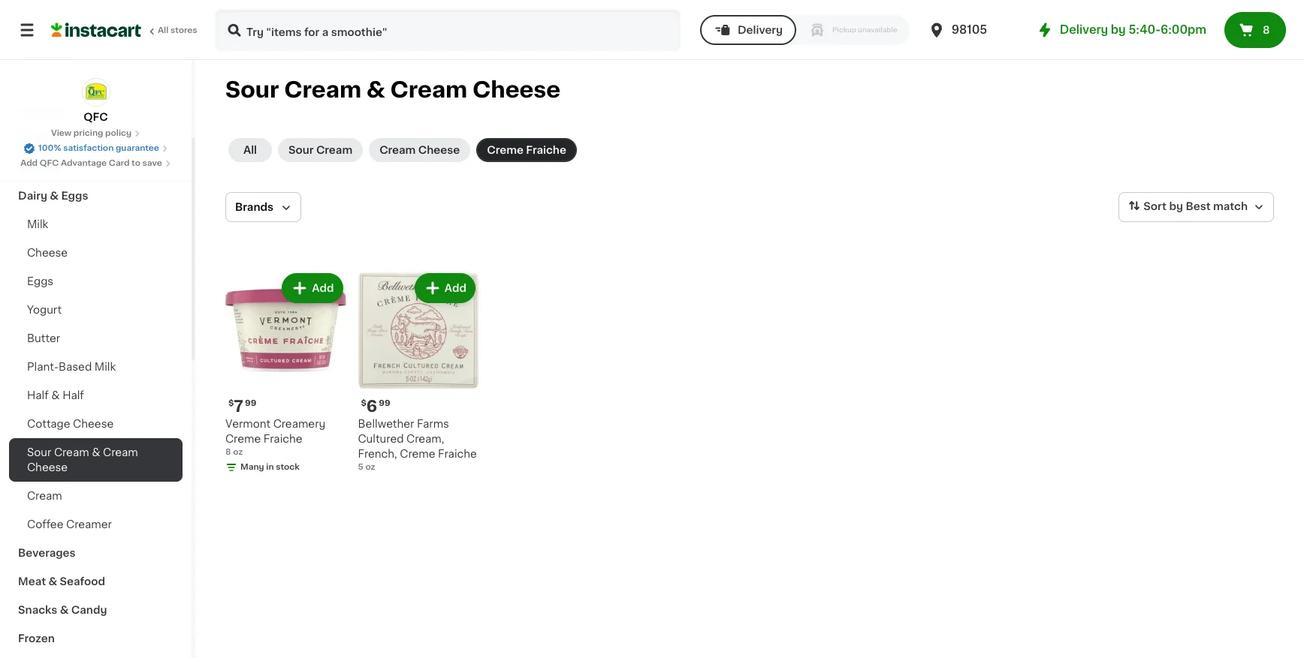 Task type: describe. For each thing, give the bounding box(es) containing it.
100%
[[38, 144, 61, 153]]

sour cream
[[288, 145, 352, 156]]

& up cream cheese link
[[366, 79, 385, 101]]

eggs link
[[9, 267, 183, 296]]

0 horizontal spatial eggs
[[27, 276, 53, 287]]

qfc logo image
[[82, 78, 110, 107]]

view pricing policy
[[51, 129, 132, 137]]

produce link
[[9, 153, 183, 182]]

save
[[142, 159, 162, 168]]

many
[[240, 463, 264, 471]]

100% satisfaction guarantee
[[38, 144, 159, 153]]

lists link
[[9, 42, 183, 72]]

by for delivery
[[1111, 24, 1126, 35]]

0 vertical spatial fraiche
[[526, 145, 566, 156]]

fraiche inside vermont creamery creme fraiche 8 oz
[[264, 434, 302, 444]]

match
[[1213, 201, 1248, 212]]

based
[[59, 362, 92, 373]]

beverages
[[18, 548, 76, 559]]

meat & seafood link
[[9, 568, 183, 597]]

bellwether
[[358, 419, 414, 429]]

sort
[[1144, 201, 1167, 212]]

bellwether farms cultured cream, french, creme fraiche 5 oz
[[358, 419, 477, 471]]

plant-based milk
[[27, 362, 116, 373]]

all stores
[[158, 26, 197, 35]]

snacks & candy
[[18, 606, 107, 616]]

cheese link
[[9, 239, 183, 267]]

add for 7
[[312, 283, 334, 294]]

all for all
[[243, 145, 257, 156]]

creme fraiche link
[[476, 138, 577, 162]]

recipes
[[18, 105, 62, 116]]

butter
[[27, 334, 60, 344]]

cream cheese link
[[369, 138, 470, 162]]

dairy
[[18, 191, 47, 201]]

$ 6 99
[[361, 399, 390, 414]]

& for eggs
[[50, 191, 59, 201]]

sour cream & cream cheese link
[[9, 439, 183, 482]]

coffee creamer link
[[9, 511, 183, 539]]

all for all stores
[[158, 26, 168, 35]]

5:40-
[[1129, 24, 1161, 35]]

butter link
[[9, 325, 183, 353]]

0 vertical spatial creme
[[487, 145, 524, 156]]

creamery
[[273, 419, 325, 429]]

card
[[109, 159, 130, 168]]

seafood
[[60, 577, 105, 588]]

8 inside button
[[1263, 25, 1270, 35]]

oz inside vermont creamery creme fraiche 8 oz
[[233, 448, 243, 456]]

stores
[[170, 26, 197, 35]]

best
[[1186, 201, 1211, 212]]

in
[[266, 463, 274, 471]]

delivery for delivery by 5:40-6:00pm
[[1060, 24, 1108, 35]]

0 horizontal spatial sour cream & cream cheese
[[27, 448, 138, 473]]

creamer
[[66, 520, 112, 530]]

98105 button
[[928, 9, 1018, 51]]

& for half
[[51, 391, 60, 401]]

qfc link
[[82, 78, 110, 125]]

add qfc advantage card to save
[[20, 159, 162, 168]]

8 inside vermont creamery creme fraiche 8 oz
[[225, 448, 231, 456]]

brands
[[235, 202, 273, 213]]

2 horizontal spatial sour
[[288, 145, 314, 156]]

to
[[132, 159, 140, 168]]

view
[[51, 129, 71, 137]]

7
[[234, 399, 243, 414]]

delivery for delivery
[[738, 25, 783, 35]]

2 vertical spatial sour
[[27, 448, 51, 458]]

service type group
[[700, 15, 910, 45]]

cottage
[[27, 419, 70, 430]]

add for 6
[[445, 283, 467, 294]]

$ for 6
[[361, 399, 367, 408]]

snacks
[[18, 606, 57, 616]]

delivery button
[[700, 15, 796, 45]]

Search field
[[216, 11, 679, 50]]

satisfaction
[[63, 144, 114, 153]]

99 for 7
[[245, 399, 256, 408]]

yogurt
[[27, 305, 62, 316]]

cream,
[[407, 434, 444, 444]]

many in stock
[[240, 463, 300, 471]]

thanksgiving
[[18, 134, 90, 144]]

lists
[[42, 52, 68, 62]]

frozen
[[18, 634, 55, 645]]

plant-
[[27, 362, 59, 373]]

creme inside vermont creamery creme fraiche 8 oz
[[225, 434, 261, 444]]

dairy & eggs
[[18, 191, 88, 201]]

delivery by 5:40-6:00pm link
[[1036, 21, 1207, 39]]

half & half
[[27, 391, 84, 401]]

half & half link
[[9, 382, 183, 410]]

plant-based milk link
[[9, 353, 183, 382]]

french,
[[358, 449, 397, 459]]

coffee creamer
[[27, 520, 112, 530]]

cottage cheese link
[[9, 410, 183, 439]]

8 button
[[1225, 12, 1286, 48]]



Task type: vqa. For each thing, say whether or not it's contained in the screenshot.
—
no



Task type: locate. For each thing, give the bounding box(es) containing it.
0 horizontal spatial add
[[20, 159, 38, 168]]

half
[[27, 391, 49, 401], [62, 391, 84, 401]]

qfc down "100%"
[[40, 159, 59, 168]]

oz
[[233, 448, 243, 456], [365, 463, 375, 471]]

farms
[[417, 419, 449, 429]]

milk
[[27, 219, 48, 230], [95, 362, 116, 373]]

98105
[[952, 24, 987, 35]]

best match
[[1186, 201, 1248, 212]]

oz inside bellwether farms cultured cream, french, creme fraiche 5 oz
[[365, 463, 375, 471]]

1 horizontal spatial sour cream & cream cheese
[[225, 79, 561, 101]]

1 half from the left
[[27, 391, 49, 401]]

pricing
[[73, 129, 103, 137]]

1 99 from the left
[[245, 399, 256, 408]]

add button for 7
[[283, 275, 341, 302]]

2 add button from the left
[[416, 275, 474, 302]]

1 horizontal spatial fraiche
[[438, 449, 477, 459]]

sour cream & cream cheese up cream cheese link
[[225, 79, 561, 101]]

milk down dairy
[[27, 219, 48, 230]]

2 horizontal spatial creme
[[487, 145, 524, 156]]

brands button
[[225, 192, 301, 222]]

fraiche
[[526, 145, 566, 156], [264, 434, 302, 444], [438, 449, 477, 459]]

None search field
[[215, 9, 681, 51]]

1 horizontal spatial creme
[[400, 449, 435, 459]]

view pricing policy link
[[51, 128, 141, 140]]

2 99 from the left
[[379, 399, 390, 408]]

1 vertical spatial all
[[243, 145, 257, 156]]

sour
[[225, 79, 279, 101], [288, 145, 314, 156], [27, 448, 51, 458]]

sour cream link
[[278, 138, 363, 162]]

by for sort
[[1169, 201, 1183, 212]]

0 horizontal spatial product group
[[225, 270, 346, 477]]

1 add button from the left
[[283, 275, 341, 302]]

vermont creamery creme fraiche 8 oz
[[225, 419, 325, 456]]

sour cream & cream cheese down cottage cheese
[[27, 448, 138, 473]]

6:00pm
[[1161, 24, 1207, 35]]

fraiche inside bellwether farms cultured cream, french, creme fraiche 5 oz
[[438, 449, 477, 459]]

1 vertical spatial milk
[[95, 362, 116, 373]]

add qfc advantage card to save link
[[20, 158, 171, 170]]

milk link
[[9, 210, 183, 239]]

0 vertical spatial by
[[1111, 24, 1126, 35]]

meat
[[18, 577, 46, 588]]

meat & seafood
[[18, 577, 105, 588]]

thanksgiving link
[[9, 125, 183, 153]]

eggs up yogurt on the left of page
[[27, 276, 53, 287]]

half down plant-
[[27, 391, 49, 401]]

guarantee
[[116, 144, 159, 153]]

2 $ from the left
[[361, 399, 367, 408]]

6
[[367, 399, 377, 414]]

0 horizontal spatial 99
[[245, 399, 256, 408]]

1 horizontal spatial delivery
[[1060, 24, 1108, 35]]

cream cheese
[[380, 145, 460, 156]]

1 horizontal spatial eggs
[[61, 191, 88, 201]]

milk right 'based'
[[95, 362, 116, 373]]

delivery inside delivery by 5:40-6:00pm link
[[1060, 24, 1108, 35]]

$ inside $ 6 99
[[361, 399, 367, 408]]

$ 7 99
[[228, 399, 256, 414]]

Best match Sort by field
[[1119, 192, 1274, 222]]

half down plant-based milk
[[62, 391, 84, 401]]

0 vertical spatial qfc
[[84, 112, 108, 122]]

1 vertical spatial by
[[1169, 201, 1183, 212]]

1 horizontal spatial add
[[312, 283, 334, 294]]

8
[[1263, 25, 1270, 35], [225, 448, 231, 456]]

coffee
[[27, 520, 63, 530]]

cottage cheese
[[27, 419, 114, 430]]

all link
[[228, 138, 272, 162]]

add inside the add qfc advantage card to save link
[[20, 159, 38, 168]]

1 horizontal spatial by
[[1169, 201, 1183, 212]]

100% satisfaction guarantee button
[[23, 140, 168, 155]]

0 horizontal spatial all
[[158, 26, 168, 35]]

99 inside "$ 7 99"
[[245, 399, 256, 408]]

99 right 7
[[245, 399, 256, 408]]

0 horizontal spatial fraiche
[[264, 434, 302, 444]]

add button for 6
[[416, 275, 474, 302]]

beverages link
[[9, 539, 183, 568]]

5
[[358, 463, 363, 471]]

yogurt link
[[9, 296, 183, 325]]

&
[[366, 79, 385, 101], [50, 191, 59, 201], [51, 391, 60, 401], [92, 448, 100, 458], [48, 577, 57, 588], [60, 606, 69, 616]]

cream
[[284, 79, 361, 101], [390, 79, 467, 101], [316, 145, 352, 156], [380, 145, 416, 156], [54, 448, 89, 458], [103, 448, 138, 458], [27, 491, 62, 502]]

& for candy
[[60, 606, 69, 616]]

all up brands at the top
[[243, 145, 257, 156]]

0 horizontal spatial qfc
[[40, 159, 59, 168]]

product group
[[225, 270, 346, 477], [358, 270, 479, 474]]

product group containing 7
[[225, 270, 346, 477]]

2 half from the left
[[62, 391, 84, 401]]

all stores link
[[51, 9, 198, 51]]

instacart logo image
[[51, 21, 141, 39]]

0 vertical spatial oz
[[233, 448, 243, 456]]

$ for 7
[[228, 399, 234, 408]]

eggs down advantage
[[61, 191, 88, 201]]

1 product group from the left
[[225, 270, 346, 477]]

produce
[[18, 162, 64, 173]]

creme
[[487, 145, 524, 156], [225, 434, 261, 444], [400, 449, 435, 459]]

qfc up "view pricing policy" link in the left top of the page
[[84, 112, 108, 122]]

1 vertical spatial qfc
[[40, 159, 59, 168]]

cream link
[[9, 482, 183, 511]]

99
[[245, 399, 256, 408], [379, 399, 390, 408]]

1 horizontal spatial qfc
[[84, 112, 108, 122]]

1 vertical spatial sour cream & cream cheese
[[27, 448, 138, 473]]

2 horizontal spatial fraiche
[[526, 145, 566, 156]]

1 $ from the left
[[228, 399, 234, 408]]

1 horizontal spatial 8
[[1263, 25, 1270, 35]]

0 horizontal spatial 8
[[225, 448, 231, 456]]

& for seafood
[[48, 577, 57, 588]]

$ up vermont
[[228, 399, 234, 408]]

dairy & eggs link
[[9, 182, 183, 210]]

1 vertical spatial sour
[[288, 145, 314, 156]]

oz right 5
[[365, 463, 375, 471]]

2 vertical spatial fraiche
[[438, 449, 477, 459]]

0 horizontal spatial $
[[228, 399, 234, 408]]

1 horizontal spatial half
[[62, 391, 84, 401]]

2 horizontal spatial add
[[445, 283, 467, 294]]

0 vertical spatial 8
[[1263, 25, 1270, 35]]

delivery inside button
[[738, 25, 783, 35]]

& right meat
[[48, 577, 57, 588]]

cheese
[[473, 79, 561, 101], [418, 145, 460, 156], [27, 248, 68, 258], [73, 419, 114, 430], [27, 463, 68, 473]]

vermont
[[225, 419, 271, 429]]

99 inside $ 6 99
[[379, 399, 390, 408]]

& left candy
[[60, 606, 69, 616]]

by right sort
[[1169, 201, 1183, 212]]

1 horizontal spatial 99
[[379, 399, 390, 408]]

1 vertical spatial eggs
[[27, 276, 53, 287]]

sour cream & cream cheese
[[225, 79, 561, 101], [27, 448, 138, 473]]

eggs
[[61, 191, 88, 201], [27, 276, 53, 287]]

1 horizontal spatial milk
[[95, 362, 116, 373]]

product group containing 6
[[358, 270, 479, 474]]

1 horizontal spatial sour
[[225, 79, 279, 101]]

delivery
[[1060, 24, 1108, 35], [738, 25, 783, 35]]

1 horizontal spatial add button
[[416, 275, 474, 302]]

$
[[228, 399, 234, 408], [361, 399, 367, 408]]

$ up bellwether
[[361, 399, 367, 408]]

99 right 6
[[379, 399, 390, 408]]

1 horizontal spatial oz
[[365, 463, 375, 471]]

frozen link
[[9, 625, 183, 654]]

0 horizontal spatial by
[[1111, 24, 1126, 35]]

advantage
[[61, 159, 107, 168]]

sort by
[[1144, 201, 1183, 212]]

sour up the all link
[[225, 79, 279, 101]]

cultured
[[358, 434, 404, 444]]

sour down cottage
[[27, 448, 51, 458]]

oz up many
[[233, 448, 243, 456]]

1 vertical spatial oz
[[365, 463, 375, 471]]

1 vertical spatial fraiche
[[264, 434, 302, 444]]

0 horizontal spatial sour
[[27, 448, 51, 458]]

1 horizontal spatial all
[[243, 145, 257, 156]]

2 product group from the left
[[358, 270, 479, 474]]

1 horizontal spatial product group
[[358, 270, 479, 474]]

0 vertical spatial sour
[[225, 79, 279, 101]]

& right dairy
[[50, 191, 59, 201]]

0 horizontal spatial half
[[27, 391, 49, 401]]

stock
[[276, 463, 300, 471]]

& up cottage
[[51, 391, 60, 401]]

add button
[[283, 275, 341, 302], [416, 275, 474, 302]]

candy
[[71, 606, 107, 616]]

& down cottage cheese link
[[92, 448, 100, 458]]

sour right the all link
[[288, 145, 314, 156]]

creme inside bellwether farms cultured cream, french, creme fraiche 5 oz
[[400, 449, 435, 459]]

1 vertical spatial 8
[[225, 448, 231, 456]]

recipes link
[[9, 96, 183, 125]]

0 horizontal spatial delivery
[[738, 25, 783, 35]]

by left 5:40-
[[1111, 24, 1126, 35]]

0 vertical spatial all
[[158, 26, 168, 35]]

0 vertical spatial eggs
[[61, 191, 88, 201]]

99 for 6
[[379, 399, 390, 408]]

creme fraiche
[[487, 145, 566, 156]]

0 horizontal spatial milk
[[27, 219, 48, 230]]

1 vertical spatial creme
[[225, 434, 261, 444]]

$ inside "$ 7 99"
[[228, 399, 234, 408]]

2 vertical spatial creme
[[400, 449, 435, 459]]

0 horizontal spatial add button
[[283, 275, 341, 302]]

0 vertical spatial sour cream & cream cheese
[[225, 79, 561, 101]]

0 horizontal spatial oz
[[233, 448, 243, 456]]

by inside field
[[1169, 201, 1183, 212]]

qfc
[[84, 112, 108, 122], [40, 159, 59, 168]]

1 horizontal spatial $
[[361, 399, 367, 408]]

all left stores
[[158, 26, 168, 35]]

policy
[[105, 129, 132, 137]]

delivery by 5:40-6:00pm
[[1060, 24, 1207, 35]]

0 vertical spatial milk
[[27, 219, 48, 230]]

0 horizontal spatial creme
[[225, 434, 261, 444]]



